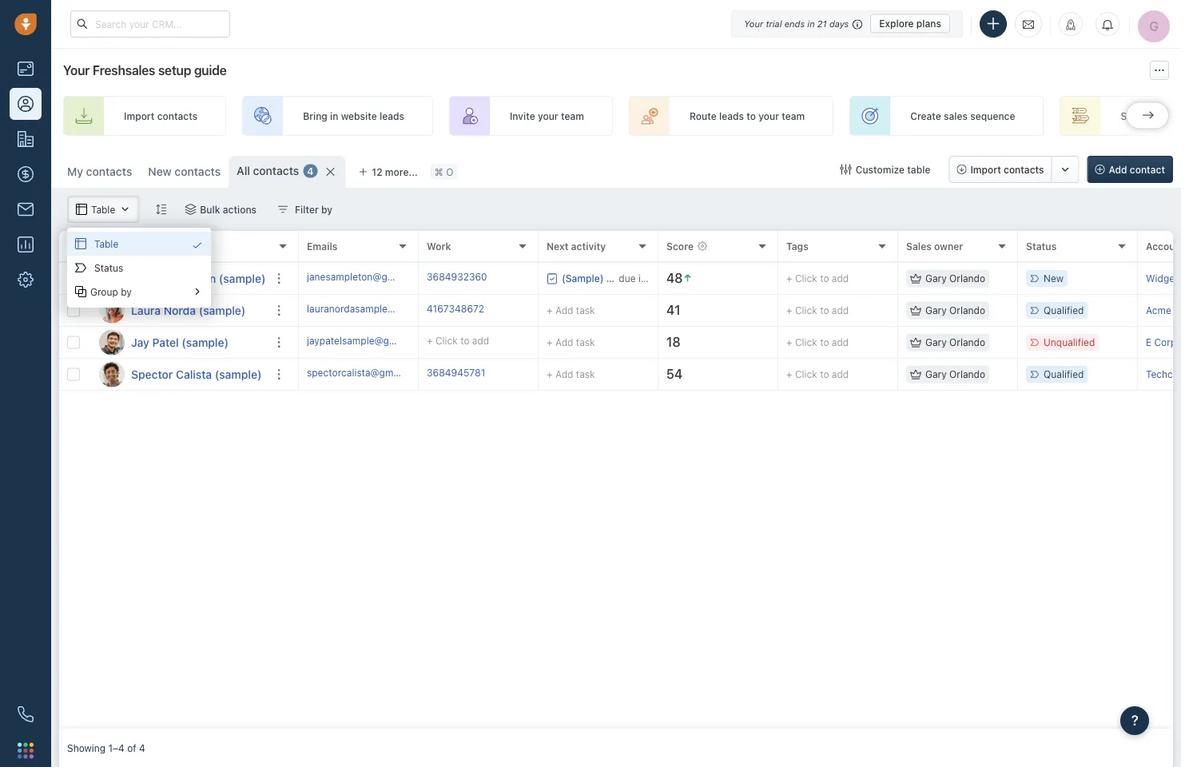 Task type: locate. For each thing, give the bounding box(es) containing it.
menu containing table
[[67, 228, 211, 308]]

menu
[[67, 228, 211, 308]]

Search your CRM... text field
[[70, 10, 230, 38]]

container_wx8msf4aqz5i3rn1 image up group by menu item
[[192, 240, 203, 251]]

table
[[94, 238, 118, 249]]

explore plans link
[[871, 14, 950, 33]]

group
[[90, 286, 118, 297]]

shade muted image
[[849, 17, 863, 30]]

plans
[[917, 18, 942, 29]]

phone image
[[10, 699, 42, 731]]

by
[[121, 286, 132, 297]]

container_wx8msf4aqz5i3rn1 image right 'by'
[[192, 286, 203, 297]]

explore plans
[[879, 18, 942, 29]]

group by
[[90, 286, 132, 297]]

container_wx8msf4aqz5i3rn1 image
[[75, 238, 86, 249], [192, 240, 203, 251], [75, 286, 86, 297], [192, 286, 203, 297]]

explore
[[879, 18, 914, 29]]

email image
[[1023, 17, 1034, 31]]

group by menu item
[[67, 280, 211, 304]]



Task type: vqa. For each thing, say whether or not it's contained in the screenshot.
Status's container_WX8MsF4aQZ5i3RN1 icon
yes



Task type: describe. For each thing, give the bounding box(es) containing it.
container_wx8msf4aqz5i3rn1 image left group
[[75, 286, 86, 297]]

freshworks switcher image
[[18, 743, 34, 759]]

container_wx8msf4aqz5i3rn1 image
[[75, 262, 86, 273]]

status
[[94, 262, 123, 273]]

container_wx8msf4aqz5i3rn1 image up container_wx8msf4aqz5i3rn1 icon
[[75, 238, 86, 249]]



